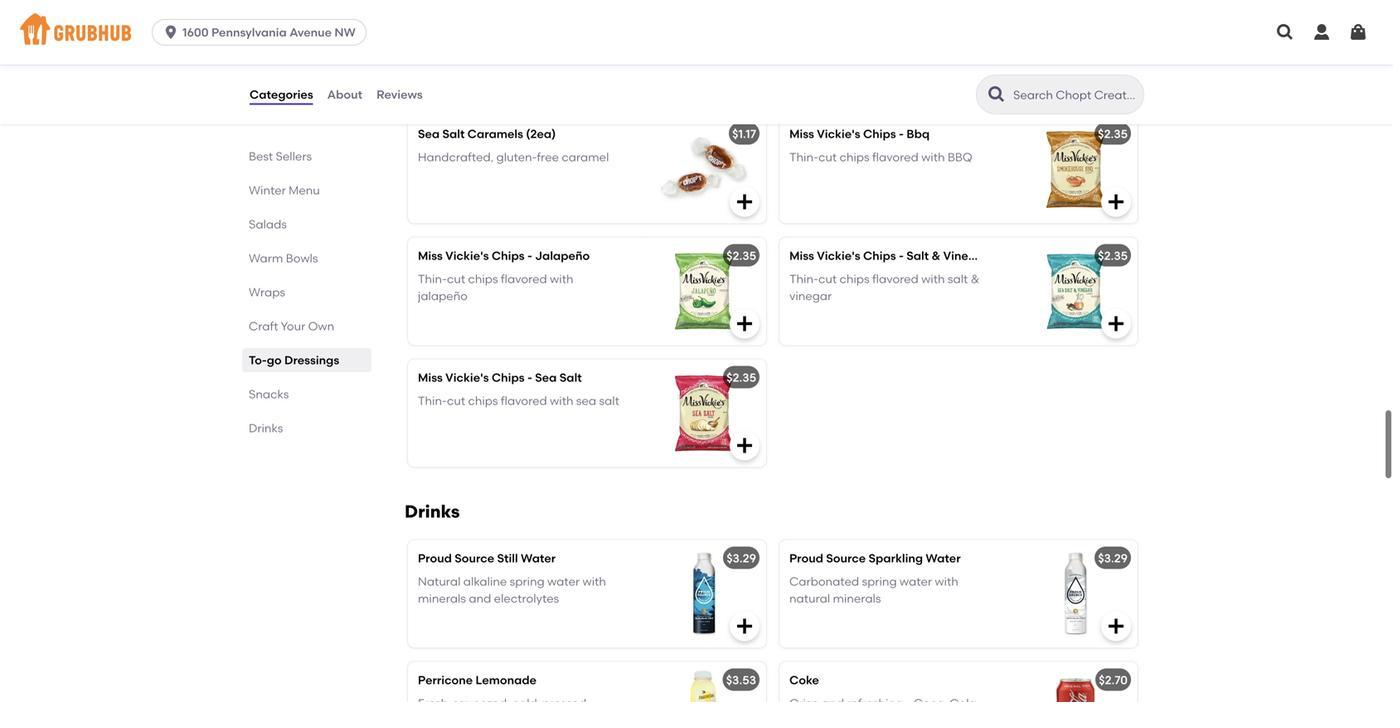 Task type: locate. For each thing, give the bounding box(es) containing it.
2 $3.29 from the left
[[1098, 551, 1128, 565]]

svg image for sea salt caramel (1ea) image
[[735, 70, 755, 90]]

source up carbonated
[[826, 551, 866, 565]]

chips for sea
[[492, 371, 525, 385]]

electrolytes
[[494, 592, 559, 606]]

proud up carbonated
[[790, 551, 823, 565]]

0 vertical spatial &
[[932, 249, 941, 263]]

1 horizontal spatial salt
[[948, 272, 968, 286]]

with for bbq
[[921, 150, 945, 164]]

spring up electrolytes
[[510, 575, 545, 589]]

thin-
[[790, 150, 819, 164], [418, 272, 447, 286], [790, 272, 819, 286], [418, 394, 447, 408]]

svg image inside main navigation navigation
[[1275, 22, 1295, 42]]

source up alkaline
[[455, 551, 494, 565]]

thin- down miss vickie's chips - bbq
[[790, 150, 819, 164]]

1 vertical spatial &
[[971, 272, 980, 286]]

still
[[497, 551, 518, 565]]

minerals inside natural alkaline spring water with minerals and electrolytes
[[418, 592, 466, 606]]

salt down vinegar
[[948, 272, 968, 286]]

-
[[899, 127, 904, 141], [527, 249, 532, 263], [899, 249, 904, 263], [527, 371, 532, 385]]

thin- inside thin-cut chips flavored with jalapeño
[[418, 272, 447, 286]]

1 $3.29 from the left
[[727, 551, 756, 565]]

chips for salt
[[863, 249, 896, 263]]

chips for bbq
[[840, 150, 870, 164]]

2 vertical spatial salt
[[560, 371, 582, 385]]

1 vertical spatial salt
[[599, 394, 619, 408]]

caramel
[[562, 150, 609, 164]]

free
[[537, 150, 559, 164]]

1 horizontal spatial water
[[926, 551, 961, 565]]

caramels
[[468, 127, 523, 141]]

wraps
[[249, 285, 285, 299]]

sea up thin-cut chips flavored with sea salt
[[535, 371, 557, 385]]

miss
[[790, 127, 814, 141], [418, 249, 443, 263], [790, 249, 814, 263], [418, 371, 443, 385]]

about button
[[326, 65, 363, 124]]

menu
[[289, 183, 320, 197]]

miss vickie's chips - sea salt
[[418, 371, 582, 385]]

salt up sea
[[560, 371, 582, 385]]

1 vertical spatial sea
[[535, 371, 557, 385]]

& left vinegar
[[932, 249, 941, 263]]

sea
[[418, 127, 440, 141], [535, 371, 557, 385]]

1 water from the left
[[547, 575, 580, 589]]

salt up thin-cut chips flavored with salt & vinegar
[[907, 249, 929, 263]]

thin- up jalapeño
[[418, 272, 447, 286]]

flavored down miss vickie's chips - jalapeño
[[501, 272, 547, 286]]

salt
[[442, 127, 465, 141], [907, 249, 929, 263], [560, 371, 582, 385]]

thin-cut chips flavored with bbq
[[790, 150, 973, 164]]

2 horizontal spatial salt
[[907, 249, 929, 263]]

spring inside natural alkaline spring water with minerals and electrolytes
[[510, 575, 545, 589]]

to-
[[249, 353, 267, 367]]

thin- for thin-cut chips flavored with jalapeño
[[418, 272, 447, 286]]

flavored for jalapeño
[[501, 272, 547, 286]]

proud
[[418, 551, 452, 565], [790, 551, 823, 565]]

drinks down snacks
[[249, 421, 283, 435]]

miss vickie's chips - jalapeño
[[418, 249, 590, 263]]

salads
[[249, 217, 287, 231]]

chips up thin-cut chips flavored with bbq
[[863, 127, 896, 141]]

- up thin-cut chips flavored with salt & vinegar
[[899, 249, 904, 263]]

cut up vinegar
[[819, 272, 837, 286]]

source
[[455, 551, 494, 565], [826, 551, 866, 565]]

vickie's up thin-cut chips flavored with bbq
[[817, 127, 860, 141]]

water down sparkling on the bottom right of page
[[900, 575, 932, 589]]

sea up handcrafted,
[[418, 127, 440, 141]]

salt
[[948, 272, 968, 286], [599, 394, 619, 408]]

vickie's for miss vickie's chips - sea salt
[[445, 371, 489, 385]]

svg image for "miss vickie's chips - bbq" image
[[1106, 192, 1126, 212]]

1 vertical spatial svg image
[[735, 70, 755, 90]]

natural
[[790, 592, 830, 606]]

svg image for sea salt caramels (2ea) 'image'
[[735, 192, 755, 212]]

thin-cut chips flavored with sea salt
[[418, 394, 619, 408]]

thin- up vinegar
[[790, 272, 819, 286]]

- left the jalapeño
[[527, 249, 532, 263]]

0 horizontal spatial water
[[547, 575, 580, 589]]

svg image
[[1275, 22, 1295, 42], [735, 70, 755, 90], [735, 616, 755, 636]]

thin- down miss vickie's chips - sea salt
[[418, 394, 447, 408]]

1 source from the left
[[455, 551, 494, 565]]

proud source sparkling water image
[[1013, 540, 1138, 648]]

cut up jalapeño
[[447, 272, 465, 286]]

with for sea
[[550, 394, 573, 408]]

with inside carbonated spring water with natural minerals
[[935, 575, 959, 589]]

0 horizontal spatial $3.29
[[727, 551, 756, 565]]

0 vertical spatial svg image
[[1275, 22, 1295, 42]]

chips down miss vickie's chips - bbq
[[840, 150, 870, 164]]

bbq
[[948, 150, 973, 164]]

0 horizontal spatial salt
[[442, 127, 465, 141]]

coke image
[[1013, 662, 1138, 702]]

drinks up natural
[[405, 501, 460, 522]]

perricone
[[418, 673, 473, 687]]

warm bowls
[[249, 251, 318, 265]]

natural
[[418, 575, 461, 589]]

dressings
[[284, 353, 339, 367]]

1 minerals from the left
[[418, 592, 466, 606]]

avenue
[[290, 25, 332, 39]]

salt right sea
[[599, 394, 619, 408]]

$2.70
[[1099, 673, 1128, 687]]

cut for thin-cut chips flavored with salt & vinegar
[[819, 272, 837, 286]]

minerals
[[418, 592, 466, 606], [833, 592, 881, 606]]

svg image inside 1600 pennsylvania avenue nw button
[[163, 24, 179, 41]]

spring
[[510, 575, 545, 589], [862, 575, 897, 589]]

proud source still water image
[[642, 540, 766, 648]]

& inside thin-cut chips flavored with salt & vinegar
[[971, 272, 980, 286]]

0 horizontal spatial spring
[[510, 575, 545, 589]]

thin- inside thin-cut chips flavored with salt & vinegar
[[790, 272, 819, 286]]

- up thin-cut chips flavored with sea salt
[[527, 371, 532, 385]]

2 water from the left
[[926, 551, 961, 565]]

svg image for proud source sparkling water image
[[1106, 616, 1126, 636]]

chips inside thin-cut chips flavored with salt & vinegar
[[840, 272, 870, 286]]

best sellers
[[249, 149, 312, 163]]

main navigation navigation
[[0, 0, 1393, 65]]

1 vertical spatial drinks
[[405, 501, 460, 522]]

- for sea
[[527, 371, 532, 385]]

vickie's
[[817, 127, 860, 141], [445, 249, 489, 263], [817, 249, 860, 263], [445, 371, 489, 385]]

chips up thin-cut chips flavored with salt & vinegar
[[863, 249, 896, 263]]

vickie's up vinegar
[[817, 249, 860, 263]]

miss vickie's chips - salt & vinegar image
[[1013, 237, 1138, 345]]

1 spring from the left
[[510, 575, 545, 589]]

2 spring from the left
[[862, 575, 897, 589]]

water right still
[[521, 551, 556, 565]]

2 water from the left
[[900, 575, 932, 589]]

flavored down miss vickie's chips - salt & vinegar
[[872, 272, 919, 286]]

flavored inside thin-cut chips flavored with salt & vinegar
[[872, 272, 919, 286]]

with
[[921, 150, 945, 164], [550, 272, 573, 286], [921, 272, 945, 286], [550, 394, 573, 408], [583, 575, 606, 589], [935, 575, 959, 589]]

$1.17
[[732, 127, 756, 141]]

vinegar
[[790, 289, 832, 303]]

miss for miss vickie's chips - salt & vinegar
[[790, 249, 814, 263]]

1 horizontal spatial sea
[[535, 371, 557, 385]]

chips down miss vickie's chips - sea salt
[[468, 394, 498, 408]]

miss up jalapeño
[[418, 249, 443, 263]]

1 horizontal spatial salt
[[560, 371, 582, 385]]

1 horizontal spatial drinks
[[405, 501, 460, 522]]

proud up natural
[[418, 551, 452, 565]]

cut down miss vickie's chips - sea salt
[[447, 394, 465, 408]]

cut for thin-cut chips flavored with bbq
[[819, 150, 837, 164]]

1 horizontal spatial proud
[[790, 551, 823, 565]]

svg image for proud source sparkling water image
[[735, 616, 755, 636]]

miss for miss vickie's chips - sea salt
[[418, 371, 443, 385]]

1 horizontal spatial spring
[[862, 575, 897, 589]]

2 proud from the left
[[790, 551, 823, 565]]

miss vickie's chips - bbq image
[[1013, 116, 1138, 223]]

cut
[[819, 150, 837, 164], [447, 272, 465, 286], [819, 272, 837, 286], [447, 394, 465, 408]]

miss right $1.17
[[790, 127, 814, 141]]

chips down miss vickie's chips - salt & vinegar
[[840, 272, 870, 286]]

chips up thin-cut chips flavored with sea salt
[[492, 371, 525, 385]]

chips down miss vickie's chips - jalapeño
[[468, 272, 498, 286]]

chips
[[840, 150, 870, 164], [468, 272, 498, 286], [840, 272, 870, 286], [468, 394, 498, 408]]

lemonade
[[476, 673, 537, 687]]

spring down proud source sparkling water
[[862, 575, 897, 589]]

$2.35 for thin-cut chips flavored with salt & vinegar
[[1098, 249, 1128, 263]]

nw
[[335, 25, 356, 39]]

svg image for the miss vickie's chips - salt & vinegar image
[[1106, 314, 1126, 334]]

water right sparkling on the bottom right of page
[[926, 551, 961, 565]]

0 horizontal spatial source
[[455, 551, 494, 565]]

$2.35
[[1098, 127, 1128, 141], [727, 249, 756, 263], [1098, 249, 1128, 263], [727, 371, 756, 385]]

miss for miss vickie's chips - bbq
[[790, 127, 814, 141]]

water
[[521, 551, 556, 565], [926, 551, 961, 565]]

2 minerals from the left
[[833, 592, 881, 606]]

with for salt
[[921, 272, 945, 286]]

svg image for miss vickie's chips - jalapeño image
[[735, 314, 755, 334]]

perricone lemonade
[[418, 673, 537, 687]]

with inside thin-cut chips flavored with jalapeño
[[550, 272, 573, 286]]

sparkling
[[869, 551, 923, 565]]

0 horizontal spatial salt
[[599, 394, 619, 408]]

2 vertical spatial svg image
[[735, 616, 755, 636]]

to-go dressings
[[249, 353, 339, 367]]

& down vinegar
[[971, 272, 980, 286]]

&
[[932, 249, 941, 263], [971, 272, 980, 286]]

svg image
[[1312, 22, 1332, 42], [1348, 22, 1368, 42], [163, 24, 179, 41], [1106, 70, 1126, 90], [735, 192, 755, 212], [1106, 192, 1126, 212], [735, 314, 755, 334], [1106, 314, 1126, 334], [735, 436, 755, 456], [1106, 616, 1126, 636]]

drinks
[[249, 421, 283, 435], [405, 501, 460, 522]]

proud source still water
[[418, 551, 556, 565]]

thin-cut chips flavored with jalapeño
[[418, 272, 573, 303]]

water
[[547, 575, 580, 589], [900, 575, 932, 589]]

cut inside thin-cut chips flavored with salt & vinegar
[[819, 272, 837, 286]]

1 horizontal spatial &
[[971, 272, 980, 286]]

cut down miss vickie's chips - bbq
[[819, 150, 837, 164]]

0 horizontal spatial drinks
[[249, 421, 283, 435]]

minerals down carbonated
[[833, 592, 881, 606]]

0 horizontal spatial proud
[[418, 551, 452, 565]]

1600
[[183, 25, 209, 39]]

vickie's up thin-cut chips flavored with jalapeño
[[445, 249, 489, 263]]

1 water from the left
[[521, 551, 556, 565]]

minerals down natural
[[418, 592, 466, 606]]

salt up handcrafted,
[[442, 127, 465, 141]]

0 horizontal spatial sea
[[418, 127, 440, 141]]

$3.29 for carbonated spring water with natural minerals
[[1098, 551, 1128, 565]]

1 horizontal spatial $3.29
[[1098, 551, 1128, 565]]

alkaline
[[463, 575, 507, 589]]

minerals inside carbonated spring water with natural minerals
[[833, 592, 881, 606]]

0 horizontal spatial water
[[521, 551, 556, 565]]

flavored
[[872, 150, 919, 164], [501, 272, 547, 286], [872, 272, 919, 286], [501, 394, 547, 408]]

miss down jalapeño
[[418, 371, 443, 385]]

flavored down bbq
[[872, 150, 919, 164]]

sea
[[576, 394, 596, 408]]

vickie's for miss vickie's chips - salt & vinegar
[[817, 249, 860, 263]]

miss up vinegar
[[790, 249, 814, 263]]

categories
[[250, 87, 313, 101]]

2 source from the left
[[826, 551, 866, 565]]

flavored inside thin-cut chips flavored with jalapeño
[[501, 272, 547, 286]]

1 horizontal spatial water
[[900, 575, 932, 589]]

chips up thin-cut chips flavored with jalapeño
[[492, 249, 525, 263]]

- for salt
[[899, 249, 904, 263]]

vickie's up thin-cut chips flavored with sea salt
[[445, 371, 489, 385]]

cut inside thin-cut chips flavored with jalapeño
[[447, 272, 465, 286]]

chips inside thin-cut chips flavored with jalapeño
[[468, 272, 498, 286]]

flavored down miss vickie's chips - sea salt
[[501, 394, 547, 408]]

your
[[281, 319, 305, 333]]

0 horizontal spatial minerals
[[418, 592, 466, 606]]

1 vertical spatial salt
[[907, 249, 929, 263]]

salt inside thin-cut chips flavored with salt & vinegar
[[948, 272, 968, 286]]

1 horizontal spatial minerals
[[833, 592, 881, 606]]

jalapeño
[[535, 249, 590, 263]]

1 horizontal spatial source
[[826, 551, 866, 565]]

1 proud from the left
[[418, 551, 452, 565]]

0 vertical spatial salt
[[948, 272, 968, 286]]

water up electrolytes
[[547, 575, 580, 589]]

$3.29
[[727, 551, 756, 565], [1098, 551, 1128, 565]]

- left bbq
[[899, 127, 904, 141]]

with inside thin-cut chips flavored with salt & vinegar
[[921, 272, 945, 286]]

minerals for natural
[[418, 592, 466, 606]]

chips
[[863, 127, 896, 141], [492, 249, 525, 263], [863, 249, 896, 263], [492, 371, 525, 385]]



Task type: vqa. For each thing, say whether or not it's contained in the screenshot.
98
no



Task type: describe. For each thing, give the bounding box(es) containing it.
handcrafted, gluten-free caramel
[[418, 150, 609, 164]]

chocolate brownie image
[[642, 0, 766, 101]]

bbq
[[907, 127, 930, 141]]

handcrafted,
[[418, 150, 494, 164]]

0 vertical spatial sea
[[418, 127, 440, 141]]

natural alkaline spring water with minerals and electrolytes
[[418, 575, 606, 606]]

- for bbq
[[899, 127, 904, 141]]

miss vickie's chips - sea salt image
[[642, 359, 766, 467]]

sellers
[[276, 149, 312, 163]]

0 horizontal spatial &
[[932, 249, 941, 263]]

with inside natural alkaline spring water with minerals and electrolytes
[[583, 575, 606, 589]]

thin-cut chips flavored with salt & vinegar
[[790, 272, 980, 303]]

miss vickie's chips - jalapeño image
[[642, 237, 766, 345]]

sea salt caramels (2ea) image
[[642, 116, 766, 223]]

winter menu
[[249, 183, 320, 197]]

snacks
[[249, 387, 289, 401]]

reviews
[[377, 87, 423, 101]]

coke
[[790, 673, 819, 687]]

craft your own
[[249, 319, 334, 333]]

sea salt caramel (1ea) image
[[1013, 0, 1138, 101]]

source for carbonated
[[826, 551, 866, 565]]

miss vickie's chips - salt & vinegar
[[790, 249, 988, 263]]

reviews button
[[376, 65, 424, 124]]

water inside natural alkaline spring water with minerals and electrolytes
[[547, 575, 580, 589]]

miss vickie's chips - bbq
[[790, 127, 930, 141]]

jalapeño
[[418, 289, 468, 303]]

svg image for the miss vickie's chips - sea salt image
[[735, 436, 755, 456]]

water for water
[[521, 551, 556, 565]]

search icon image
[[987, 85, 1007, 104]]

spring inside carbonated spring water with natural minerals
[[862, 575, 897, 589]]

thin- for thin-cut chips flavored with sea salt
[[418, 394, 447, 408]]

flavored for bbq
[[872, 150, 919, 164]]

$2.35 for thin-cut chips flavored with bbq
[[1098, 127, 1128, 141]]

sea salt caramels (2ea)
[[418, 127, 556, 141]]

pennsylvania
[[211, 25, 287, 39]]

- for jalapeño
[[527, 249, 532, 263]]

minerals for carbonated
[[833, 592, 881, 606]]

and
[[469, 592, 491, 606]]

source for natural
[[455, 551, 494, 565]]

$2.35 for thin-cut chips flavored with sea salt
[[727, 371, 756, 385]]

miss for miss vickie's chips - jalapeño
[[418, 249, 443, 263]]

flavored for salt
[[872, 272, 919, 286]]

vickie's for miss vickie's chips - jalapeño
[[445, 249, 489, 263]]

thin- for thin-cut chips flavored with bbq
[[790, 150, 819, 164]]

0 vertical spatial drinks
[[249, 421, 283, 435]]

own
[[308, 319, 334, 333]]

proud for proud source sparkling water
[[790, 551, 823, 565]]

vickie's for miss vickie's chips - bbq
[[817, 127, 860, 141]]

0 vertical spatial salt
[[442, 127, 465, 141]]

1600 pennsylvania avenue nw button
[[152, 19, 373, 46]]

chips for jalapeño
[[468, 272, 498, 286]]

warm
[[249, 251, 283, 265]]

carbonated
[[790, 575, 859, 589]]

$3.53
[[726, 673, 756, 687]]

water inside carbonated spring water with natural minerals
[[900, 575, 932, 589]]

$3.29 for natural alkaline spring water with minerals and electrolytes
[[727, 551, 756, 565]]

$2.35 for thin-cut chips flavored with jalapeño
[[727, 249, 756, 263]]

cut for thin-cut chips flavored with sea salt
[[447, 394, 465, 408]]

craft
[[249, 319, 278, 333]]

proud source sparkling water
[[790, 551, 961, 565]]

svg image for sea salt caramel (1ea) image
[[1106, 70, 1126, 90]]

1600 pennsylvania avenue nw
[[183, 25, 356, 39]]

proud for proud source still water
[[418, 551, 452, 565]]

best
[[249, 149, 273, 163]]

chips for salt
[[840, 272, 870, 286]]

chips for jalapeño
[[492, 249, 525, 263]]

gluten-
[[496, 150, 537, 164]]

bowls
[[286, 251, 318, 265]]

perricone lemonade image
[[642, 662, 766, 702]]

(2ea)
[[526, 127, 556, 141]]

carbonated spring water with natural minerals
[[790, 575, 959, 606]]

chips for bbq
[[863, 127, 896, 141]]

go
[[267, 353, 282, 367]]

about
[[327, 87, 362, 101]]

cut for thin-cut chips flavored with jalapeño
[[447, 272, 465, 286]]

water for with
[[926, 551, 961, 565]]

thin- for thin-cut chips flavored with salt & vinegar
[[790, 272, 819, 286]]

Search Chopt Creative Salad Co. search field
[[1012, 87, 1139, 103]]

vinegar
[[943, 249, 988, 263]]

winter
[[249, 183, 286, 197]]

categories button
[[249, 65, 314, 124]]

flavored for sea
[[501, 394, 547, 408]]

chips for sea
[[468, 394, 498, 408]]

with for jalapeño
[[550, 272, 573, 286]]



